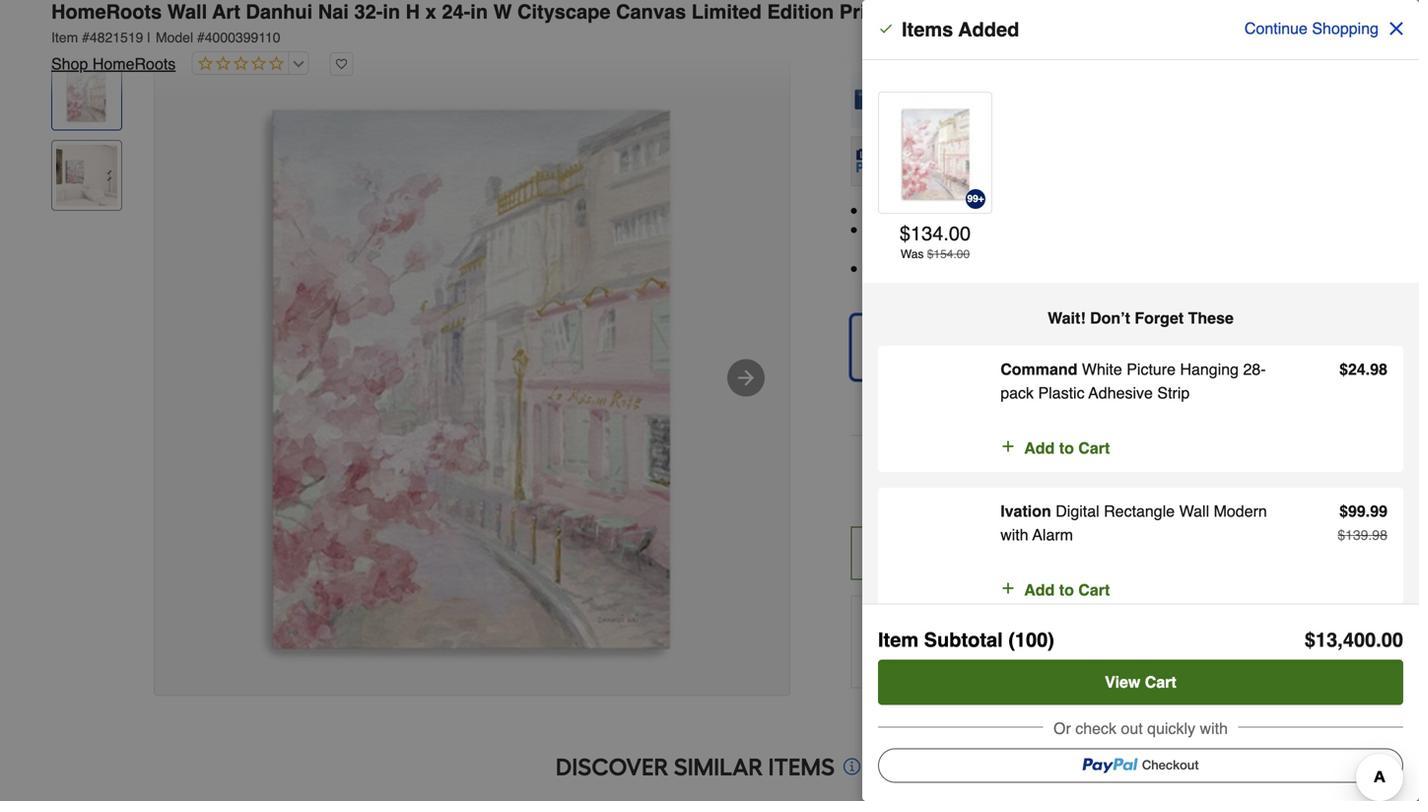 Task type: vqa. For each thing, say whether or not it's contained in the screenshot.
k
no



Task type: describe. For each thing, give the bounding box(es) containing it.
discover similar items heading
[[556, 748, 835, 787]]

not
[[1349, 223, 1368, 239]]

with for or check out quickly with
[[1200, 720, 1228, 738]]

1 in from the left
[[383, 0, 400, 23]]

shop homeroots
[[51, 55, 176, 73]]

forget
[[1135, 309, 1184, 327]]

quickly
[[1148, 720, 1196, 738]]

nai
[[318, 0, 349, 23]]

and
[[1209, 223, 1232, 239]]

with for digital rectangle wall modern with alarm
[[1001, 526, 1029, 544]]

day.
[[1309, 82, 1334, 98]]

add to cart button for picture
[[1001, 437, 1110, 460]]

charge.
[[923, 654, 969, 670]]

continue
[[1245, 19, 1308, 37]]

buy this now button
[[851, 527, 1368, 580]]

continue shopping button
[[1232, 6, 1420, 51]]

wait! don't forget these
[[1048, 309, 1234, 327]]

return your new, unused item in-store or ship it back to us free of charge.
[[923, 634, 1322, 670]]

ship
[[1176, 634, 1202, 650]]

plus image inside add to cart button
[[1001, 437, 1017, 456]]

ready
[[864, 347, 898, 361]]

on inside giclee print on canvas designed to last faderesistant, won't yellow over time, and expertly crafted to not bow or warp
[[942, 204, 957, 219]]

canvas inside homeroots wall art danhui nai 32-in h x 24-in w cityscape canvas limited edition print item # 4821519 | model # 4000399110
[[616, 0, 686, 23]]

view
[[1105, 673, 1141, 692]]

bow
[[867, 242, 892, 258]]

continue shopping
[[1245, 19, 1379, 37]]

san
[[1006, 400, 1030, 415]]

arrow right image
[[734, 366, 758, 390]]

buy this now
[[1058, 544, 1162, 562]]

minus image
[[868, 470, 888, 489]]

2 # from the left
[[197, 30, 205, 45]]

in-
[[1110, 634, 1126, 650]]

$ for $ 13,400 .00
[[1305, 629, 1316, 652]]

adhesive
[[1089, 384, 1153, 402]]

1 # from the left
[[82, 30, 90, 45]]

shop
[[51, 55, 88, 73]]

to left last
[[929, 223, 941, 239]]

crafted
[[1288, 223, 1330, 239]]

5%
[[1063, 82, 1083, 98]]

3 monthly installments of
[[898, 154, 1054, 169]]

$5.99
[[989, 34, 1024, 50]]

or check out quickly with
[[1054, 720, 1228, 738]]

return
[[923, 634, 965, 650]]

homeroots wall art danhui nai 32-in h x 24-in w cityscape canvas limited edition print item # 4821519 | model # 4000399110
[[51, 0, 885, 45]]

$ 24 . 98
[[1340, 360, 1388, 379]]

you
[[989, 82, 1011, 98]]

.00 for $ 13,400 .00
[[1376, 629, 1404, 652]]

these
[[1189, 309, 1234, 327]]

learn more link
[[973, 652, 1044, 672]]

24-
[[442, 0, 471, 23]]

(100)
[[1009, 629, 1055, 652]]

store
[[1126, 634, 1156, 650]]

13,400
[[1316, 629, 1376, 652]]

picture
[[1127, 360, 1176, 379]]

choose
[[1015, 82, 1060, 98]]

3
[[898, 154, 906, 169]]

1 vertical spatial .00
[[954, 247, 970, 261]]

jose
[[1034, 400, 1063, 415]]

item number 4 8 2 1 5 1 9 and model number 4 0 0 0 3 9 9 1 1 0 element
[[51, 28, 1368, 47]]

heart outline image
[[330, 52, 353, 76]]

or
[[1054, 720, 1071, 738]]

to down buy
[[1060, 581, 1074, 599]]

art
[[212, 0, 240, 23]]

ivation
[[1001, 502, 1052, 521]]

discover
[[556, 753, 669, 782]]

to down e. san jose lowe's
[[1060, 439, 1074, 457]]

1 vertical spatial item
[[878, 629, 919, 652]]

$127.30 when you choose 5% savings on eligible purchases every day. learn how
[[898, 82, 1334, 118]]

model
[[156, 30, 193, 45]]

how
[[938, 102, 963, 118]]

to inside "return your new, unused item in-store or ship it back to us free of charge."
[[1249, 634, 1261, 650]]

savings
[[1087, 82, 1134, 98]]

cart inside button
[[1145, 673, 1177, 692]]

2 in from the left
[[471, 0, 488, 23]]

check
[[1076, 720, 1117, 738]]

to up digital rectangle wall modern with alarm
[[1183, 469, 1198, 487]]

command
[[1001, 360, 1078, 379]]

over
[[1144, 223, 1171, 239]]

lowes pay logo image
[[853, 145, 893, 175]]

installments
[[962, 154, 1035, 169]]

$ for $ 134 .00 was $ 154 .00
[[900, 222, 911, 245]]

pickup ready
[[864, 326, 909, 361]]

eligible
[[1157, 82, 1200, 98]]

. for 99
[[1366, 502, 1371, 521]]

plastic
[[1039, 384, 1085, 402]]

print inside homeroots wall art danhui nai 32-in h x 24-in w cityscape canvas limited edition print item # 4821519 | model # 4000399110
[[840, 0, 885, 23]]

Stepper number input field with increment and decrement buttons number field
[[904, 452, 960, 507]]

canvas inside giclee print on canvas designed to last faderesistant, won't yellow over time, and expertly crafted to not bow or warp
[[961, 204, 1008, 219]]

$ 99 . 99 $ 139 . 98
[[1338, 502, 1388, 543]]

print inside giclee print on canvas designed to last faderesistant, won't yellow over time, and expertly crafted to not bow or warp
[[910, 204, 938, 219]]

modern
[[1214, 502, 1268, 521]]

add to cart for picture
[[1025, 439, 1110, 457]]

hanging
[[1181, 360, 1239, 379]]

edition
[[767, 0, 834, 23]]

you're saving $5.99
[[900, 34, 1024, 50]]

view cart button
[[878, 660, 1404, 705]]

on inside $127.30 when you choose 5% savings on eligible purchases every day. learn how
[[1138, 82, 1153, 98]]

option group containing pickup
[[843, 307, 1376, 388]]

was
[[901, 247, 924, 261]]

0 vertical spatial 98
[[1371, 360, 1388, 379]]

discover similar items
[[556, 753, 835, 782]]

$127.30
[[898, 82, 948, 98]]

1 vertical spatial homeroots
[[92, 55, 176, 73]]

it
[[1205, 634, 1212, 650]]

time,
[[1175, 223, 1205, 239]]

e.
[[989, 400, 1002, 415]]

designed
[[867, 223, 925, 239]]

expertly
[[1236, 223, 1284, 239]]

product image
[[883, 101, 990, 207]]

giclee print on canvas designed to last faderesistant, won't yellow over time, and expertly crafted to not bow or warp
[[867, 204, 1368, 258]]



Task type: locate. For each thing, give the bounding box(es) containing it.
1 horizontal spatial in
[[471, 0, 488, 23]]

add up rectangle
[[1148, 469, 1178, 487]]

0 horizontal spatial print
[[840, 0, 885, 23]]

check circle filled image
[[858, 30, 881, 54]]

$ for $ 99 . 99 $ 139 . 98
[[1340, 502, 1349, 521]]

don't
[[1090, 309, 1131, 327]]

1 vertical spatial title image
[[56, 145, 117, 206]]

option group
[[843, 307, 1376, 388]]

you're
[[900, 34, 938, 50]]

98 right the 139
[[1373, 527, 1388, 543]]

learn down the 'your' at right
[[973, 654, 1008, 670]]

1 horizontal spatial wall
[[1180, 502, 1210, 521]]

item left return
[[878, 629, 919, 652]]

1 vertical spatial with
[[1200, 720, 1228, 738]]

add to cart down buy
[[1025, 581, 1110, 599]]

1 horizontal spatial of
[[1311, 634, 1322, 650]]

1 vertical spatial .
[[1366, 502, 1371, 521]]

shopping
[[1313, 19, 1379, 37]]

added
[[959, 18, 1020, 41]]

0 vertical spatial on
[[1138, 82, 1153, 98]]

0 horizontal spatial in
[[383, 0, 400, 23]]

homeroots up 4821519
[[51, 0, 162, 23]]

28-
[[1244, 360, 1267, 379]]

or down designed
[[896, 242, 908, 258]]

of right free
[[1311, 634, 1322, 650]]

2 title image from the top
[[56, 145, 117, 206]]

cart right view
[[1145, 673, 1177, 692]]

of inside "return your new, unused item in-store or ship it back to us free of charge."
[[1311, 634, 1322, 650]]

add to cart button down e. san jose lowe's
[[1001, 437, 1110, 460]]

add to cart down e. san jose lowe's
[[1025, 439, 1110, 457]]

1 horizontal spatial with
[[1200, 720, 1228, 738]]

$ for $ 24 . 98
[[1340, 360, 1349, 379]]

0 vertical spatial of
[[1039, 154, 1050, 169]]

in
[[383, 0, 400, 23], [471, 0, 488, 23]]

in left h
[[383, 0, 400, 23]]

2 vertical spatial .00
[[1376, 629, 1404, 652]]

learn down the $127.30
[[898, 102, 934, 118]]

.00 for $ 134 .00 was $ 154 .00
[[944, 222, 971, 245]]

0 vertical spatial homeroots
[[51, 0, 162, 23]]

plus image down san
[[1001, 437, 1017, 456]]

plus image
[[1001, 437, 1017, 456], [976, 470, 996, 489]]

wall inside digital rectangle wall modern with alarm
[[1180, 502, 1210, 521]]

on up last
[[942, 204, 957, 219]]

1 vertical spatial learn
[[973, 654, 1008, 670]]

1 horizontal spatial 99
[[1371, 502, 1388, 521]]

item subtotal (100)
[[878, 629, 1055, 652]]

out
[[1121, 720, 1143, 738]]

0 horizontal spatial #
[[82, 30, 90, 45]]

close image
[[1387, 19, 1407, 38]]

0 horizontal spatial canvas
[[616, 0, 686, 23]]

add to cart up modern
[[1148, 469, 1234, 487]]

w
[[494, 0, 512, 23]]

0 horizontal spatial or
[[896, 242, 908, 258]]

x
[[426, 0, 437, 23]]

now
[[1129, 544, 1162, 562]]

white picture hanging 28- pack plastic adhesive strip
[[1001, 360, 1267, 402]]

0 vertical spatial .00
[[944, 222, 971, 245]]

lowe's
[[1067, 400, 1110, 415]]

1 vertical spatial wall
[[1180, 502, 1210, 521]]

add to cart for rectangle
[[1025, 581, 1110, 599]]

1 horizontal spatial plus image
[[1001, 437, 1017, 456]]

print up check circle filled image
[[840, 0, 885, 23]]

0 vertical spatial plus image
[[1001, 437, 1017, 456]]

when
[[952, 82, 985, 98]]

or inside "return your new, unused item in-store or ship it back to us free of charge."
[[1160, 634, 1172, 650]]

strip
[[1158, 384, 1190, 402]]

cart
[[1079, 439, 1110, 457], [1202, 469, 1234, 487], [1079, 581, 1110, 599], [1145, 673, 1177, 692]]

1 title image from the top
[[56, 64, 117, 126]]

0 horizontal spatial item
[[51, 30, 78, 45]]

cart up modern
[[1202, 469, 1234, 487]]

cityscape
[[518, 0, 611, 23]]

to left us
[[1249, 634, 1261, 650]]

giclee
[[867, 204, 906, 219]]

0 horizontal spatial plus image
[[976, 470, 996, 489]]

item
[[1080, 634, 1106, 650]]

print up 134
[[910, 204, 938, 219]]

1 horizontal spatial #
[[197, 30, 205, 45]]

info outlined image
[[841, 756, 864, 778]]

on
[[1138, 82, 1153, 98], [942, 204, 957, 219]]

98 inside $ 99 . 99 $ 139 . 98
[[1373, 527, 1388, 543]]

similar
[[674, 753, 763, 782]]

digital
[[1056, 502, 1100, 521]]

purchases
[[1204, 82, 1268, 98]]

with right quickly at the right of page
[[1200, 720, 1228, 738]]

32-
[[354, 0, 383, 23]]

1 horizontal spatial print
[[910, 204, 938, 219]]

with down ivation
[[1001, 526, 1029, 544]]

homeroots down |
[[92, 55, 176, 73]]

or left ship
[[1160, 634, 1172, 650]]

134
[[911, 222, 944, 245]]

2 vertical spatial add to cart
[[1025, 581, 1110, 599]]

wait!
[[1048, 309, 1086, 327]]

with
[[1001, 526, 1029, 544], [1200, 720, 1228, 738]]

or
[[896, 242, 908, 258], [1160, 634, 1172, 650]]

to left not
[[1334, 223, 1345, 239]]

1 horizontal spatial or
[[1160, 634, 1172, 650]]

item inside homeroots wall art danhui nai 32-in h x 24-in w cityscape canvas limited edition print item # 4821519 | model # 4000399110
[[51, 30, 78, 45]]

learn how button
[[898, 100, 963, 120]]

# up shop
[[82, 30, 90, 45]]

1 vertical spatial print
[[910, 204, 938, 219]]

2 vertical spatial .
[[1369, 527, 1373, 543]]

add down jose
[[1025, 439, 1055, 457]]

0 vertical spatial with
[[1001, 526, 1029, 544]]

0 vertical spatial or
[[896, 242, 908, 258]]

cart down this at the bottom of the page
[[1079, 581, 1110, 599]]

subtotal
[[924, 629, 1003, 652]]

1 vertical spatial plus image
[[976, 470, 996, 489]]

your
[[968, 634, 995, 650]]

checkmark image
[[878, 21, 894, 36]]

#
[[82, 30, 90, 45], [197, 30, 205, 45]]

in left the w in the left of the page
[[471, 0, 488, 23]]

.00 right free
[[1376, 629, 1404, 652]]

$
[[900, 222, 911, 245], [927, 247, 934, 261], [1340, 360, 1349, 379], [1340, 502, 1349, 521], [1338, 527, 1346, 543], [1305, 629, 1316, 652]]

item up shop
[[51, 30, 78, 45]]

of right installments
[[1039, 154, 1050, 169]]

plus image
[[1001, 579, 1017, 598]]

2 vertical spatial add
[[1025, 581, 1055, 599]]

1 horizontal spatial on
[[1138, 82, 1153, 98]]

add to cart
[[1025, 439, 1110, 457], [1148, 469, 1234, 487], [1025, 581, 1110, 599]]

warp
[[912, 242, 942, 258]]

back
[[1216, 634, 1245, 650]]

0 vertical spatial add to cart
[[1025, 439, 1110, 457]]

add right plus icon
[[1025, 581, 1055, 599]]

2 99 from the left
[[1371, 502, 1388, 521]]

1 vertical spatial or
[[1160, 634, 1172, 650]]

1 horizontal spatial canvas
[[961, 204, 1008, 219]]

wall inside homeroots wall art danhui nai 32-in h x 24-in w cityscape canvas limited edition print item # 4821519 | model # 4000399110
[[167, 0, 207, 23]]

add to cart button down strip on the right of the page
[[1013, 452, 1368, 505]]

cart down lowe's
[[1079, 439, 1110, 457]]

canvas up item number 4 8 2 1 5 1 9 and model number 4 0 0 0 3 9 9 1 1 0 element
[[616, 0, 686, 23]]

add to cart button down buy
[[1001, 579, 1110, 602]]

learn inside $127.30 when you choose 5% savings on eligible purchases every day. learn how
[[898, 102, 934, 118]]

0 vertical spatial .
[[1366, 360, 1371, 379]]

.00 down last
[[954, 247, 970, 261]]

title image
[[56, 64, 117, 126], [56, 145, 117, 206]]

0 horizontal spatial on
[[942, 204, 957, 219]]

or inside giclee print on canvas designed to last faderesistant, won't yellow over time, and expertly crafted to not bow or warp
[[896, 242, 908, 258]]

print
[[840, 0, 885, 23], [910, 204, 938, 219]]

more
[[1012, 654, 1044, 670]]

homeroots inside homeroots wall art danhui nai 32-in h x 24-in w cityscape canvas limited edition print item # 4821519 | model # 4000399110
[[51, 0, 162, 23]]

0 vertical spatial item
[[51, 30, 78, 45]]

0 horizontal spatial 99
[[1349, 502, 1366, 521]]

|
[[147, 30, 151, 45]]

0 vertical spatial add
[[1025, 439, 1055, 457]]

e. san jose lowe's
[[989, 400, 1110, 415]]

139
[[1346, 527, 1369, 543]]

$ 13,400 .00
[[1305, 629, 1404, 652]]

every
[[1271, 82, 1305, 98]]

. for 98
[[1366, 360, 1371, 379]]

1 vertical spatial add to cart
[[1148, 469, 1234, 487]]

to
[[929, 223, 941, 239], [1334, 223, 1345, 239], [1060, 439, 1074, 457], [1183, 469, 1198, 487], [1060, 581, 1074, 599], [1249, 634, 1261, 650]]

canvas up last
[[961, 204, 1008, 219]]

.
[[1366, 360, 1371, 379], [1366, 502, 1371, 521], [1369, 527, 1373, 543]]

.00 up 154
[[944, 222, 971, 245]]

on left eligible
[[1138, 82, 1153, 98]]

1 vertical spatial 98
[[1373, 527, 1388, 543]]

0 vertical spatial canvas
[[616, 0, 686, 23]]

danhui
[[246, 0, 313, 23]]

pack
[[1001, 384, 1034, 402]]

rectangle
[[1104, 502, 1175, 521]]

# right model
[[197, 30, 205, 45]]

buy
[[1058, 544, 1087, 562]]

wall up model
[[167, 0, 207, 23]]

pickup image
[[863, 400, 879, 415]]

with inside digital rectangle wall modern with alarm
[[1001, 526, 1029, 544]]

wall
[[167, 0, 207, 23], [1180, 502, 1210, 521]]

last
[[944, 223, 966, 239]]

wall left modern
[[1180, 502, 1210, 521]]

add for white
[[1025, 439, 1055, 457]]

1 horizontal spatial item
[[878, 629, 919, 652]]

1 vertical spatial on
[[942, 204, 957, 219]]

add
[[1025, 439, 1055, 457], [1148, 469, 1178, 487], [1025, 581, 1055, 599]]

add to cart button for rectangle
[[1001, 579, 1110, 602]]

0 horizontal spatial of
[[1039, 154, 1050, 169]]

learn more
[[973, 654, 1044, 670]]

1 vertical spatial of
[[1311, 634, 1322, 650]]

1 vertical spatial canvas
[[961, 204, 1008, 219]]

faderesistant,
[[970, 223, 1063, 239]]

1 horizontal spatial learn
[[973, 654, 1008, 670]]

98 right 24
[[1371, 360, 1388, 379]]

0 vertical spatial print
[[840, 0, 885, 23]]

this
[[1092, 544, 1124, 562]]

0 vertical spatial wall
[[167, 0, 207, 23]]

1 vertical spatial add
[[1148, 469, 1178, 487]]

plus image right stepper number input field with increment and decrement buttons number field
[[976, 470, 996, 489]]

1 99 from the left
[[1349, 502, 1366, 521]]

0 vertical spatial title image
[[56, 64, 117, 126]]

white
[[1082, 360, 1123, 379]]

us
[[1265, 634, 1279, 650]]

zero stars image
[[193, 55, 284, 73]]

items
[[902, 18, 954, 41]]

0 horizontal spatial learn
[[898, 102, 934, 118]]

add for digital
[[1025, 581, 1055, 599]]

won't
[[1066, 223, 1098, 239]]

yellow
[[1102, 223, 1140, 239]]

0 vertical spatial learn
[[898, 102, 934, 118]]

new,
[[999, 634, 1027, 650]]

free
[[1283, 634, 1307, 650]]

0 horizontal spatial wall
[[167, 0, 207, 23]]

0 horizontal spatial with
[[1001, 526, 1029, 544]]

item
[[51, 30, 78, 45], [878, 629, 919, 652]]

learn
[[898, 102, 934, 118], [973, 654, 1008, 670]]



